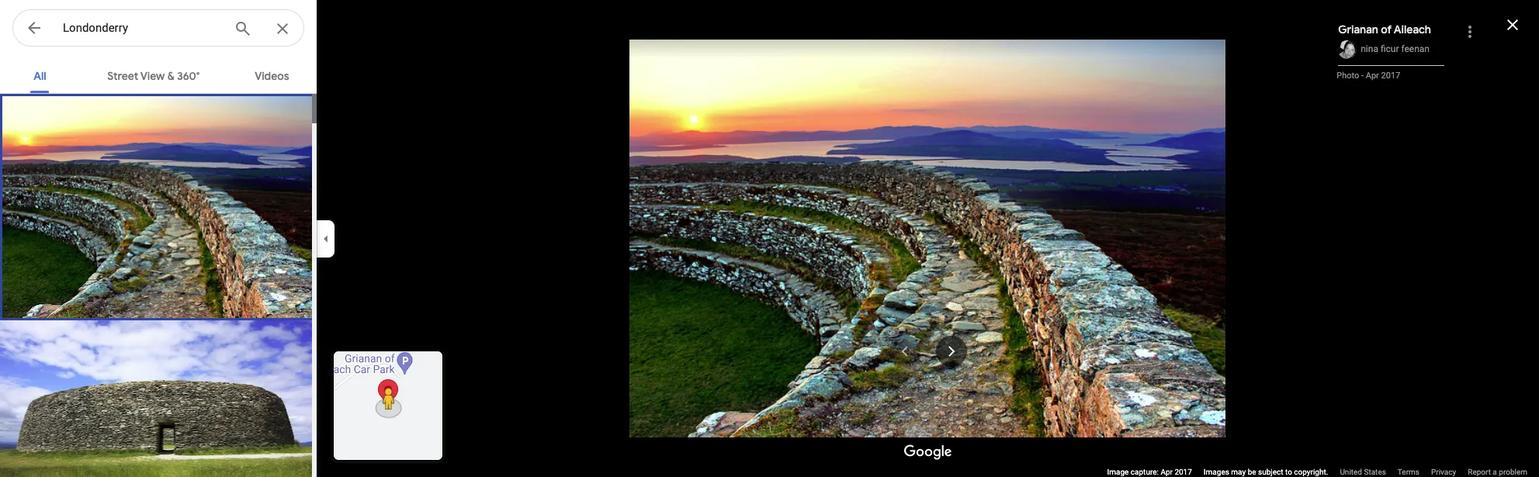 Task type: vqa. For each thing, say whether or not it's contained in the screenshot.
the Londonderry "field"
yes



Task type: describe. For each thing, give the bounding box(es) containing it.
footer inside google maps element
[[1108, 467, 1540, 478]]

photo - apr 2017
[[1337, 71, 1401, 81]]

 search field
[[12, 9, 317, 50]]

of
[[1381, 23, 1392, 36]]

privacy
[[1432, 468, 1457, 477]]

may
[[1232, 468, 1246, 477]]

states
[[1365, 468, 1387, 477]]

street
[[107, 69, 138, 83]]

image capture: apr 2017
[[1108, 468, 1193, 477]]

collapse side panel image
[[318, 230, 335, 247]]

grianan
[[1339, 23, 1379, 36]]

united states
[[1340, 468, 1387, 477]]

street view & 360°
[[107, 69, 200, 83]]

2017 for image capture: apr 2017
[[1175, 468, 1193, 477]]

terms button
[[1398, 467, 1420, 478]]

all button
[[15, 56, 65, 93]]

 button
[[12, 9, 56, 50]]

report a problem
[[1469, 468, 1528, 477]]


[[25, 17, 43, 39]]

united
[[1340, 468, 1363, 477]]

terms
[[1398, 468, 1420, 477]]

photo 2 image
[[0, 321, 315, 478]]

privacy button
[[1432, 467, 1457, 478]]

apr for -
[[1366, 71, 1380, 81]]

photos of grianan of aileach main content
[[0, 56, 317, 478]]

feenan
[[1402, 44, 1430, 54]]

view
[[140, 69, 165, 83]]

videos button
[[242, 56, 302, 93]]

images may be subject to copyright.
[[1204, 468, 1329, 477]]

grianan of aileach
[[1339, 23, 1432, 36]]

ficur
[[1381, 44, 1400, 54]]

report
[[1469, 468, 1492, 477]]



Task type: locate. For each thing, give the bounding box(es) containing it.
capture:
[[1131, 468, 1159, 477]]

1 vertical spatial apr
[[1161, 468, 1173, 477]]

footer
[[1108, 467, 1540, 478]]

apr
[[1366, 71, 1380, 81], [1161, 468, 1173, 477]]

nina ficur feenan
[[1361, 44, 1430, 54]]

0 vertical spatial apr
[[1366, 71, 1380, 81]]

nina
[[1361, 44, 1379, 54]]

none field inside londonderry field
[[63, 19, 221, 37]]

1 horizontal spatial apr
[[1366, 71, 1380, 81]]

2017 down ficur on the top
[[1382, 71, 1401, 81]]

view nina ficur feenan's profile image
[[1339, 40, 1357, 59]]

nina ficur feenan link
[[1361, 44, 1430, 54]]

copyright.
[[1295, 468, 1329, 477]]

problem
[[1500, 468, 1528, 477]]

street view & 360° button
[[95, 56, 212, 93]]

&
[[167, 69, 174, 83]]

2017 left "images"
[[1175, 468, 1193, 477]]

united states button
[[1340, 467, 1387, 478]]

be
[[1248, 468, 1257, 477]]

image
[[1108, 468, 1129, 477]]

photo
[[1337, 71, 1360, 81]]

0 horizontal spatial apr
[[1161, 468, 1173, 477]]

a
[[1493, 468, 1498, 477]]

0 horizontal spatial 2017
[[1175, 468, 1193, 477]]

tab list
[[0, 56, 317, 93]]

None field
[[63, 19, 221, 37]]

google maps element
[[0, 0, 1540, 478]]

2017
[[1382, 71, 1401, 81], [1175, 468, 1193, 477]]

360°
[[177, 69, 200, 83]]

images
[[1204, 468, 1230, 477]]

all
[[34, 69, 46, 83]]

-
[[1362, 71, 1364, 81]]

1 vertical spatial 2017
[[1175, 468, 1193, 477]]

Londonderry field
[[12, 9, 304, 47]]

tab list inside google maps element
[[0, 56, 317, 93]]

footer containing image capture: apr 2017
[[1108, 467, 1540, 478]]

interactive map image
[[334, 352, 443, 460]]

1 horizontal spatial 2017
[[1382, 71, 1401, 81]]

aileach
[[1394, 23, 1432, 36]]

report a problem link
[[1469, 467, 1528, 478]]

2017 for photo - apr 2017
[[1382, 71, 1401, 81]]

videos
[[255, 69, 289, 83]]

to
[[1286, 468, 1293, 477]]

0 vertical spatial 2017
[[1382, 71, 1401, 81]]

apr right "-"
[[1366, 71, 1380, 81]]

tab list containing all
[[0, 56, 317, 93]]

apr for capture:
[[1161, 468, 1173, 477]]

apr right the "capture:"
[[1161, 468, 1173, 477]]

subject
[[1259, 468, 1284, 477]]



